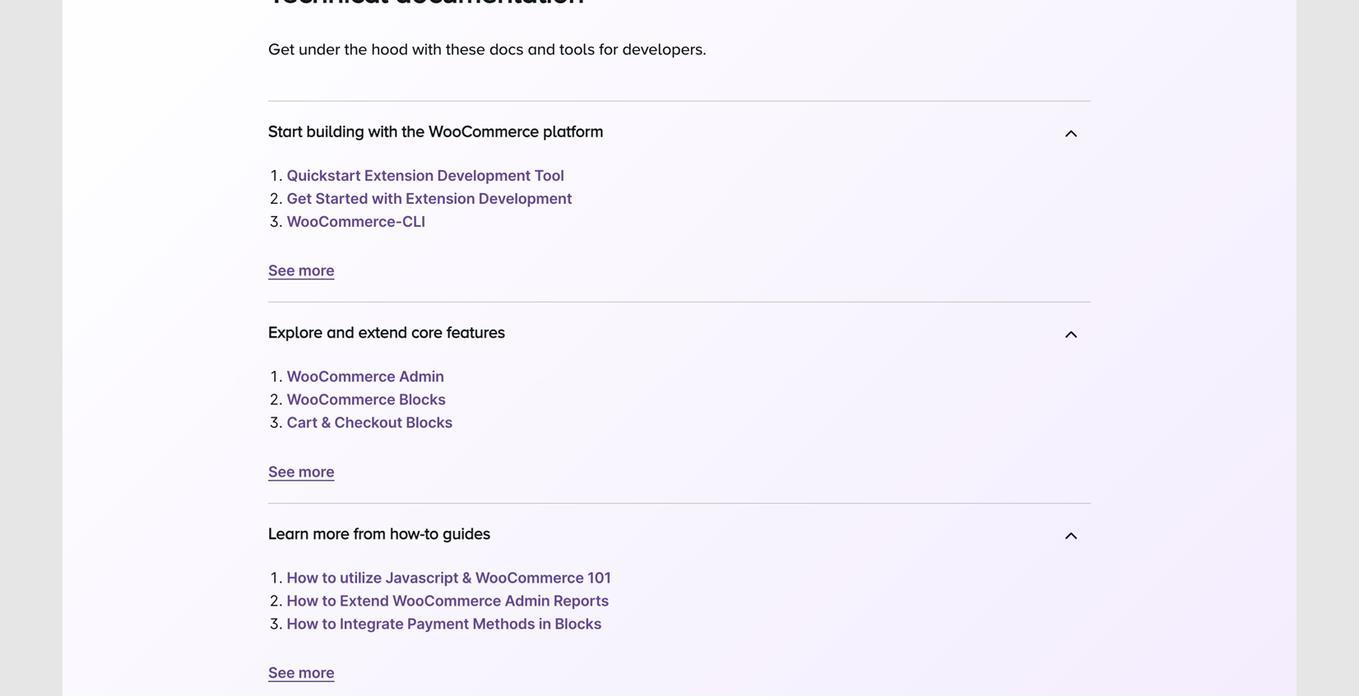 Task type: vqa. For each thing, say whether or not it's contained in the screenshot.
Quickstart Extension Development Tool LINK
yes



Task type: describe. For each thing, give the bounding box(es) containing it.
0 vertical spatial with
[[412, 39, 442, 58]]

integrate
[[340, 615, 404, 633]]

1 vertical spatial with
[[368, 122, 398, 140]]

platform
[[543, 122, 604, 140]]

to left the integrate
[[322, 615, 336, 633]]

0 vertical spatial extension
[[364, 167, 434, 185]]

see more link for learn
[[268, 664, 335, 682]]

building
[[306, 122, 364, 140]]

woocommerce admin woocommerce blocks cart & checkout blocks
[[287, 368, 453, 432]]

admin inside how to utilize javascript & woocommerce 101 how to extend woocommerce admin reports how to integrate payment methods in blocks
[[505, 592, 550, 610]]

1 how from the top
[[287, 569, 319, 587]]

& inside how to utilize javascript & woocommerce 101 how to extend woocommerce admin reports how to integrate payment methods in blocks
[[462, 569, 472, 587]]

extend
[[358, 323, 407, 342]]

guides
[[443, 524, 491, 543]]

to left extend
[[322, 592, 336, 610]]

see for start building with the woocommerce platform
[[268, 262, 295, 280]]

more for more
[[299, 664, 335, 682]]

to left utilize
[[322, 569, 336, 587]]

core
[[411, 323, 443, 342]]

to left guides
[[425, 524, 439, 543]]

woocommerce-cli link
[[287, 213, 425, 231]]

for
[[599, 39, 618, 58]]

see for learn more from how-to guides
[[268, 664, 295, 682]]

with inside quickstart extension development tool get started with extension development woocommerce-cli
[[372, 190, 402, 208]]

chevron up image for explore and extend core features
[[1065, 329, 1078, 346]]

see more for explore
[[268, 463, 335, 481]]

see more link for start
[[268, 262, 335, 280]]

3 how from the top
[[287, 615, 319, 633]]

admin inside woocommerce admin woocommerce blocks cart & checkout blocks
[[399, 368, 444, 386]]

explore
[[268, 323, 323, 342]]

start
[[268, 122, 302, 140]]

tool
[[534, 167, 564, 185]]

get under the hood with these docs and tools for developers.
[[268, 39, 707, 58]]

cart & checkout blocks link
[[287, 414, 453, 432]]

how to utilize javascript & woocommerce 101 how to extend woocommerce admin reports how to integrate payment methods in blocks
[[287, 569, 611, 633]]

javascript
[[385, 569, 459, 587]]

2 how from the top
[[287, 592, 319, 610]]

payment
[[407, 615, 469, 633]]

1 horizontal spatial the
[[402, 122, 425, 140]]

woocommerce down the woocommerce admin link
[[287, 391, 396, 409]]

101
[[588, 569, 611, 587]]

chevron up image for start building with the woocommerce platform
[[1065, 128, 1078, 144]]

in
[[539, 615, 551, 633]]

these
[[446, 39, 485, 58]]

& inside woocommerce admin woocommerce blocks cart & checkout blocks
[[321, 414, 331, 432]]

1 vertical spatial blocks
[[406, 414, 453, 432]]

from
[[354, 524, 386, 543]]

more for building
[[299, 262, 335, 280]]

woocommerce up "woocommerce blocks" link
[[287, 368, 396, 386]]

0 vertical spatial get
[[268, 39, 294, 58]]

quickstart extension development tool get started with extension development woocommerce-cli
[[287, 167, 572, 231]]

how-
[[390, 524, 425, 543]]

cart
[[287, 414, 318, 432]]

see for explore and extend core features
[[268, 463, 295, 481]]



Task type: locate. For each thing, give the bounding box(es) containing it.
how left extend
[[287, 592, 319, 610]]

1 vertical spatial see more link
[[268, 463, 335, 481]]

development
[[437, 167, 531, 185], [479, 190, 572, 208]]

2 see more link from the top
[[268, 463, 335, 481]]

with up woocommerce-cli link
[[372, 190, 402, 208]]

1 vertical spatial see more
[[268, 463, 335, 481]]

methods
[[473, 615, 535, 633]]

and
[[528, 39, 555, 58], [327, 323, 354, 342]]

features
[[447, 323, 505, 342]]

2 vertical spatial see
[[268, 664, 295, 682]]

start building with the woocommerce platform
[[268, 122, 604, 140]]

see
[[268, 262, 295, 280], [268, 463, 295, 481], [268, 664, 295, 682]]

how to integrate payment methods in blocks link
[[287, 615, 602, 633]]

0 vertical spatial how
[[287, 569, 319, 587]]

woocommerce
[[429, 122, 539, 140], [287, 368, 396, 386], [287, 391, 396, 409], [475, 569, 584, 587], [393, 592, 501, 610]]

and right docs
[[528, 39, 555, 58]]

1 chevron up image from the top
[[1065, 128, 1078, 144]]

how down learn
[[287, 569, 319, 587]]

get left under
[[268, 39, 294, 58]]

more
[[299, 262, 335, 280], [299, 463, 335, 481], [313, 524, 349, 543], [299, 664, 335, 682]]

more for and
[[299, 463, 335, 481]]

with
[[412, 39, 442, 58], [368, 122, 398, 140], [372, 190, 402, 208]]

1 see more link from the top
[[268, 262, 335, 280]]

how
[[287, 569, 319, 587], [287, 592, 319, 610], [287, 615, 319, 633]]

hood
[[371, 39, 408, 58]]

0 vertical spatial chevron up image
[[1065, 128, 1078, 144]]

extension
[[364, 167, 434, 185], [406, 190, 475, 208]]

quickstart extension development tool link
[[287, 167, 564, 185]]

1 vertical spatial development
[[479, 190, 572, 208]]

2 see from the top
[[268, 463, 295, 481]]

get
[[268, 39, 294, 58], [287, 190, 312, 208]]

the
[[344, 39, 367, 58], [402, 122, 425, 140]]

with right the building
[[368, 122, 398, 140]]

started
[[315, 190, 368, 208]]

tools
[[560, 39, 595, 58]]

1 vertical spatial chevron up image
[[1065, 329, 1078, 346]]

0 vertical spatial blocks
[[399, 391, 446, 409]]

to
[[425, 524, 439, 543], [322, 569, 336, 587], [322, 592, 336, 610], [322, 615, 336, 633]]

the left hood
[[344, 39, 367, 58]]

with right hood
[[412, 39, 442, 58]]

0 vertical spatial see
[[268, 262, 295, 280]]

&
[[321, 414, 331, 432], [462, 569, 472, 587]]

1 horizontal spatial and
[[528, 39, 555, 58]]

1 vertical spatial see
[[268, 463, 295, 481]]

0 horizontal spatial the
[[344, 39, 367, 58]]

and left extend
[[327, 323, 354, 342]]

see more for start
[[268, 262, 335, 280]]

get down quickstart
[[287, 190, 312, 208]]

1 vertical spatial and
[[327, 323, 354, 342]]

2 vertical spatial see more link
[[268, 664, 335, 682]]

1 horizontal spatial admin
[[505, 592, 550, 610]]

how left the integrate
[[287, 615, 319, 633]]

0 vertical spatial see more
[[268, 262, 335, 280]]

& up how to extend woocommerce admin reports link
[[462, 569, 472, 587]]

1 vertical spatial how
[[287, 592, 319, 610]]

1 see more from the top
[[268, 262, 335, 280]]

woocommerce up in
[[475, 569, 584, 587]]

1 see from the top
[[268, 262, 295, 280]]

explore and extend core features
[[268, 323, 505, 342]]

the up quickstart extension development tool link at the left top of the page
[[402, 122, 425, 140]]

get started with extension development link
[[287, 190, 572, 208]]

0 horizontal spatial admin
[[399, 368, 444, 386]]

woocommerce up quickstart extension development tool link at the left top of the page
[[429, 122, 539, 140]]

0 horizontal spatial and
[[327, 323, 354, 342]]

woocommerce admin link
[[287, 368, 444, 386]]

2 vertical spatial with
[[372, 190, 402, 208]]

chevron up image
[[1065, 128, 1078, 144], [1065, 329, 1078, 346]]

development up get started with extension development link
[[437, 167, 531, 185]]

see more link
[[268, 262, 335, 280], [268, 463, 335, 481], [268, 664, 335, 682]]

1 vertical spatial &
[[462, 569, 472, 587]]

chevron up image
[[1065, 531, 1078, 547]]

0 vertical spatial the
[[344, 39, 367, 58]]

checkout
[[334, 414, 402, 432]]

1 vertical spatial admin
[[505, 592, 550, 610]]

blocks up cart & checkout blocks link
[[399, 391, 446, 409]]

extension up get started with extension development link
[[364, 167, 434, 185]]

2 see more from the top
[[268, 463, 335, 481]]

& right cart on the bottom left of page
[[321, 414, 331, 432]]

0 vertical spatial admin
[[399, 368, 444, 386]]

extend
[[340, 592, 389, 610]]

3 see more from the top
[[268, 664, 335, 682]]

how to utilize javascript & woocommerce 101 link
[[287, 569, 611, 587]]

docs
[[489, 39, 524, 58]]

learn more from how-to guides
[[268, 524, 491, 543]]

utilize
[[340, 569, 382, 587]]

blocks
[[399, 391, 446, 409], [406, 414, 453, 432], [555, 615, 602, 633]]

1 vertical spatial get
[[287, 190, 312, 208]]

0 vertical spatial &
[[321, 414, 331, 432]]

2 vertical spatial see more
[[268, 664, 335, 682]]

1 vertical spatial extension
[[406, 190, 475, 208]]

extension down quickstart extension development tool link at the left top of the page
[[406, 190, 475, 208]]

cli
[[402, 213, 425, 231]]

woocommerce blocks link
[[287, 391, 446, 409]]

see more
[[268, 262, 335, 280], [268, 463, 335, 481], [268, 664, 335, 682]]

admin
[[399, 368, 444, 386], [505, 592, 550, 610]]

1 vertical spatial the
[[402, 122, 425, 140]]

blocks right the checkout
[[406, 414, 453, 432]]

quickstart
[[287, 167, 361, 185]]

admin up in
[[505, 592, 550, 610]]

0 vertical spatial development
[[437, 167, 531, 185]]

development down tool
[[479, 190, 572, 208]]

reports
[[554, 592, 609, 610]]

0 vertical spatial see more link
[[268, 262, 335, 280]]

under
[[299, 39, 340, 58]]

admin down "core"
[[399, 368, 444, 386]]

developers.
[[622, 39, 707, 58]]

how to extend woocommerce admin reports link
[[287, 592, 609, 610]]

1 horizontal spatial &
[[462, 569, 472, 587]]

2 vertical spatial blocks
[[555, 615, 602, 633]]

0 horizontal spatial &
[[321, 414, 331, 432]]

see more for learn
[[268, 664, 335, 682]]

2 chevron up image from the top
[[1065, 329, 1078, 346]]

3 see more link from the top
[[268, 664, 335, 682]]

2 vertical spatial how
[[287, 615, 319, 633]]

woocommerce-
[[287, 213, 402, 231]]

blocks down reports
[[555, 615, 602, 633]]

woocommerce down 'how to utilize javascript & woocommerce 101' link
[[393, 592, 501, 610]]

get inside quickstart extension development tool get started with extension development woocommerce-cli
[[287, 190, 312, 208]]

see more link for explore
[[268, 463, 335, 481]]

blocks inside how to utilize javascript & woocommerce 101 how to extend woocommerce admin reports how to integrate payment methods in blocks
[[555, 615, 602, 633]]

3 see from the top
[[268, 664, 295, 682]]

learn
[[268, 524, 309, 543]]

0 vertical spatial and
[[528, 39, 555, 58]]



